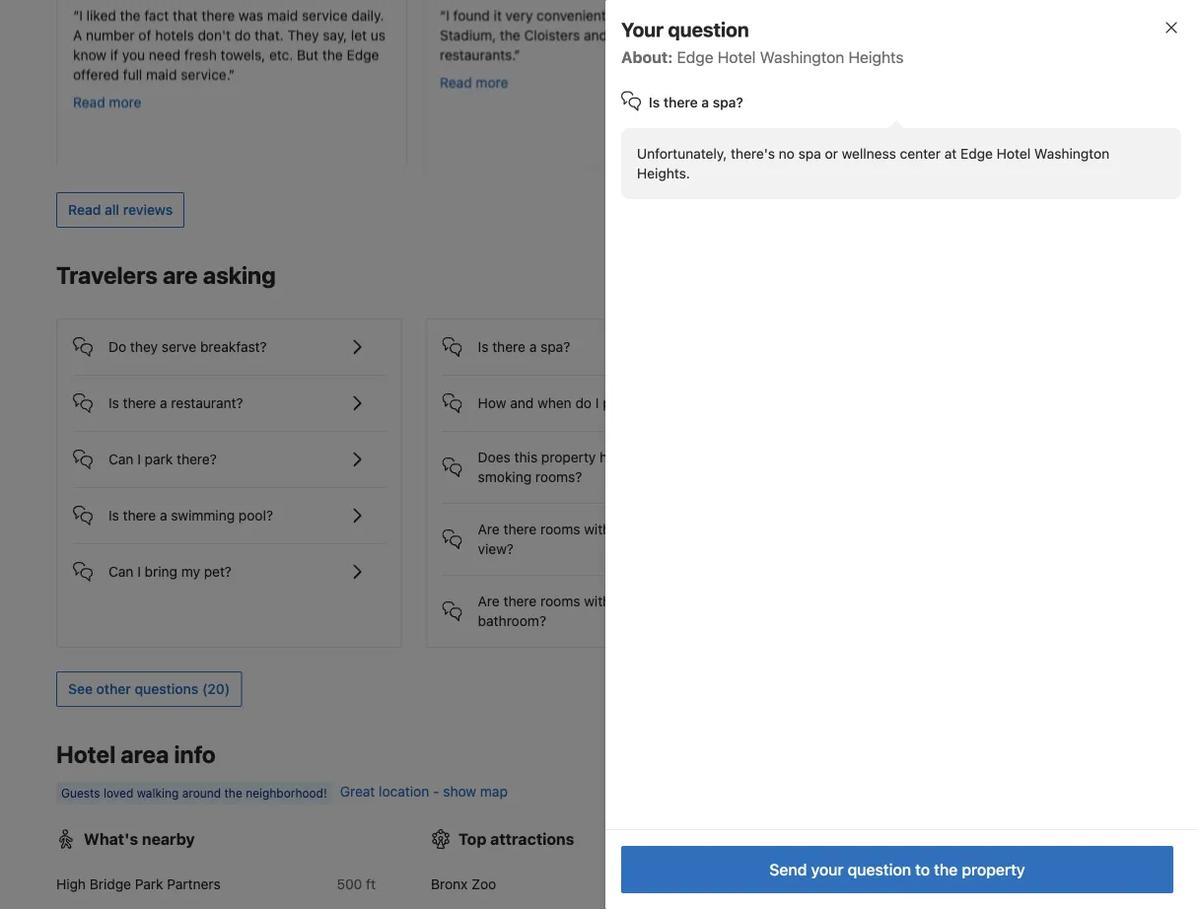 Task type: vqa. For each thing, say whether or not it's contained in the screenshot.
depicts
no



Task type: describe. For each thing, give the bounding box(es) containing it.
etc.
[[269, 47, 293, 63]]

" i liked the fact that there was maid service daily. a number of hotels don't do that.  they say, let us know if you need fresh towels, etc.  but the edge offered full maid service.
[[73, 7, 386, 83]]

2 horizontal spatial very
[[1047, 27, 1074, 43]]

no
[[779, 146, 795, 162]]

this inside everything was wonderful. the staff was amazing. luis, dominic and eric were very helpful, professional and very informative. we liked it so much we reserved it for thanksgiving weekend. i would recommend this hotel to anyone. loved it.
[[1000, 86, 1023, 102]]

(20)
[[202, 681, 230, 697]]

the up of
[[120, 7, 141, 24]]

all
[[105, 202, 119, 218]]

everything
[[813, 7, 881, 24]]

rooms for view?
[[541, 521, 581, 538]]

delicious
[[650, 27, 706, 43]]

of
[[139, 27, 151, 43]]

spa? inside 'button'
[[541, 339, 570, 355]]

say,
[[323, 27, 347, 43]]

service
[[302, 7, 348, 24]]

500 ft
[[337, 876, 376, 893]]

restaurants.
[[440, 47, 514, 63]]

the inside " i found it very conveniently located to yankee stadium, the cloisters and many delicious restaurants.
[[500, 27, 521, 43]]

professional
[[858, 47, 936, 63]]

to inside " i found it very conveniently located to yankee stadium, the cloisters and many delicious restaurants.
[[672, 7, 685, 24]]

see other questions (20)
[[68, 681, 230, 697]]

liked inside everything was wonderful. the staff was amazing. luis, dominic and eric were very helpful, professional and very informative. we liked it so much we reserved it for thanksgiving weekend. i would recommend this hotel to anyone. loved it.
[[807, 66, 837, 83]]

ocean
[[634, 521, 673, 538]]

the inside "send your question to the property" button
[[934, 861, 958, 879]]

there inside " i liked the fact that there was maid service daily. a number of hotels don't do that.  they say, let us know if you need fresh towels, etc.  but the edge offered full maid service.
[[202, 7, 235, 24]]

your
[[622, 18, 664, 41]]

read for read more button associated with i liked the fact that there was maid service daily. a number of hotels don't do that.  they say, let us know if you need fresh towels, etc.  but the edge offered full maid service.
[[73, 94, 105, 110]]

towels,
[[221, 47, 266, 63]]

park
[[135, 876, 163, 893]]

is there a swimming pool?
[[109, 507, 273, 524]]

we
[[910, 66, 928, 83]]

number
[[86, 27, 135, 43]]

edge inside unfortunately, there's no spa or wellness center at edge hotel washington heights.
[[961, 146, 993, 162]]

500
[[337, 876, 362, 893]]

center
[[900, 146, 941, 162]]

informative.
[[998, 47, 1073, 63]]

your question about: edge hotel washington heights
[[622, 18, 904, 67]]

do they serve breakfast?
[[109, 339, 267, 355]]

park
[[145, 451, 173, 467]]

can i park there? button
[[73, 432, 385, 471]]

your question dialog
[[574, 0, 1198, 910]]

that.
[[255, 27, 284, 43]]

the down the say,
[[323, 47, 343, 63]]

bronx
[[431, 876, 468, 893]]

about:
[[622, 48, 673, 67]]

there?
[[177, 451, 217, 467]]

restaurant?
[[171, 395, 243, 411]]

we
[[1077, 47, 1097, 63]]

a inside are there rooms with a private bathroom?
[[615, 593, 622, 610]]

found
[[453, 7, 490, 24]]

nearby
[[142, 830, 195, 849]]

hotel
[[1027, 86, 1059, 102]]

would
[[879, 86, 917, 102]]

bridge
[[90, 876, 131, 893]]

do they serve breakfast? button
[[73, 319, 385, 359]]

info
[[174, 741, 216, 768]]

public transit
[[834, 830, 935, 849]]

thanksgiving
[[1025, 66, 1109, 83]]

2 vertical spatial hotel
[[56, 741, 116, 768]]

how and when do i pay?
[[478, 395, 633, 411]]

3.2
[[712, 876, 732, 893]]

is for is there a spa? 'button'
[[478, 339, 489, 355]]

1 horizontal spatial it
[[840, 66, 849, 83]]

many
[[611, 27, 646, 43]]

serve
[[162, 339, 197, 355]]

is there a spa? inside 'button'
[[478, 339, 570, 355]]

heights
[[849, 48, 904, 67]]

is for is there a restaurant? button
[[109, 395, 119, 411]]

2 horizontal spatial read more button
[[807, 132, 875, 152]]

located
[[621, 7, 668, 24]]

read for read all reviews button
[[68, 202, 101, 218]]

i left pay?
[[596, 395, 599, 411]]

a for is there a swimming pool? button
[[160, 507, 167, 524]]

unfortunately,
[[637, 146, 727, 162]]

at
[[945, 146, 957, 162]]

need
[[149, 47, 181, 63]]

question inside your question about: edge hotel washington heights
[[668, 18, 749, 41]]

travelers
[[56, 261, 158, 289]]

travelers are asking
[[56, 261, 276, 289]]

read more button for i found it very conveniently located to yankee stadium, the cloisters and many delicious restaurants.
[[440, 73, 508, 93]]

pay?
[[603, 395, 633, 411]]

full
[[123, 66, 142, 83]]

2 horizontal spatial read more
[[807, 134, 875, 150]]

send
[[770, 861, 807, 879]]

transit
[[885, 830, 935, 849]]

hotel inside unfortunately, there's no spa or wellness center at edge hotel washington heights.
[[997, 146, 1031, 162]]

send your question to the property button
[[622, 846, 1174, 894]]

with for an
[[584, 521, 611, 538]]

1 horizontal spatial very
[[967, 47, 994, 63]]

question inside button
[[848, 861, 912, 879]]

property inside "your question" dialog
[[962, 861, 1026, 879]]

fresh
[[184, 47, 217, 63]]

are for are there rooms with an ocean view?
[[478, 521, 500, 538]]

they
[[130, 339, 158, 355]]

wellness
[[842, 146, 897, 162]]

" for " i found it very conveniently located to yankee stadium, the cloisters and many delicious restaurants.
[[440, 7, 446, 24]]

rooms for bathroom?
[[541, 593, 581, 610]]

is inside "your question" dialog
[[649, 94, 660, 110]]

for
[[1003, 66, 1021, 83]]

let
[[351, 27, 367, 43]]

washington inside unfortunately, there's no spa or wellness center at edge hotel washington heights.
[[1035, 146, 1110, 162]]

have
[[600, 449, 630, 465]]

staff
[[1013, 7, 1042, 24]]

does this property have non- smoking rooms?
[[478, 449, 664, 485]]

650
[[1087, 876, 1112, 893]]

eric
[[985, 27, 1009, 43]]

dominic
[[902, 27, 954, 43]]

questions
[[135, 681, 199, 697]]

can i park there?
[[109, 451, 217, 467]]

mi
[[736, 876, 751, 893]]

more for i found it very conveniently located to yankee stadium, the cloisters and many delicious restaurants.
[[476, 74, 508, 91]]

service.
[[181, 66, 229, 83]]

read all reviews button
[[56, 192, 185, 228]]

property inside does this property have non- smoking rooms?
[[542, 449, 596, 465]]

do inside " i liked the fact that there was maid service daily. a number of hotels don't do that.  they say, let us know if you need fresh towels, etc.  but the edge offered full maid service.
[[235, 27, 251, 43]]

everything was wonderful. the staff was amazing. luis, dominic and eric were very helpful, professional and very informative. we liked it so much we reserved it for thanksgiving weekend. i would recommend this hotel to anyone. loved it.
[[807, 7, 1109, 122]]

edge inside " i liked the fact that there was maid service daily. a number of hotels don't do that.  they say, let us know if you need fresh towels, etc.  but the edge offered full maid service.
[[347, 47, 379, 63]]

were
[[1013, 27, 1043, 43]]



Task type: locate. For each thing, give the bounding box(es) containing it.
was right staff
[[1046, 7, 1071, 24]]

0 vertical spatial can
[[109, 451, 134, 467]]

i inside everything was wonderful. the staff was amazing. luis, dominic and eric were very helpful, professional and very informative. we liked it so much we reserved it for thanksgiving weekend. i would recommend this hotel to anyone. loved it.
[[871, 86, 875, 102]]

is there a spa? button
[[443, 319, 755, 359]]

is inside 'button'
[[478, 339, 489, 355]]

how
[[478, 395, 507, 411]]

more for i liked the fact that there was maid service daily. a number of hotels don't do that.  they say, let us know if you need fresh towels, etc.  but the edge offered full maid service.
[[109, 94, 141, 110]]

a inside 'button'
[[529, 339, 537, 355]]

this down for
[[1000, 86, 1023, 102]]

a inside "your question" dialog
[[702, 94, 709, 110]]

a for is there a restaurant? button
[[160, 395, 167, 411]]

rooms inside are there rooms with a private bathroom?
[[541, 593, 581, 610]]

0 vertical spatial are
[[478, 521, 500, 538]]

area
[[121, 741, 169, 768]]

read more button down offered
[[73, 93, 141, 112]]

with inside are there rooms with an ocean view?
[[584, 521, 611, 538]]

ft right 500 on the left bottom
[[366, 876, 376, 893]]

1 vertical spatial question
[[848, 861, 912, 879]]

is down do
[[109, 395, 119, 411]]

with left private
[[584, 593, 611, 610]]

there down the they
[[123, 395, 156, 411]]

high bridge park partners
[[56, 876, 221, 893]]

to
[[672, 7, 685, 24], [1063, 86, 1075, 102], [916, 861, 930, 879]]

attractions
[[491, 830, 575, 849]]

i left found
[[446, 7, 450, 24]]

0 vertical spatial liked
[[86, 7, 116, 24]]

and inside " i found it very conveniently located to yankee stadium, the cloisters and many delicious restaurants.
[[584, 27, 608, 43]]

1 vertical spatial very
[[1047, 27, 1074, 43]]

0 horizontal spatial do
[[235, 27, 251, 43]]

0 horizontal spatial hotel
[[56, 741, 116, 768]]

does
[[478, 449, 511, 465]]

1 horizontal spatial spa?
[[713, 94, 744, 110]]

very down eric
[[967, 47, 994, 63]]

a up unfortunately,
[[702, 94, 709, 110]]

0 vertical spatial very
[[506, 7, 533, 24]]

read more down restaurants.
[[440, 74, 508, 91]]

private
[[626, 593, 670, 610]]

liked up number
[[86, 7, 116, 24]]

1 horizontal spatial this
[[1000, 86, 1023, 102]]

3 was from the left
[[1046, 7, 1071, 24]]

hotel inside your question about: edge hotel washington heights
[[718, 48, 756, 67]]

" for " i liked the fact that there was maid service daily. a number of hotels don't do that.  they say, let us know if you need fresh towels, etc.  but the edge offered full maid service.
[[73, 7, 79, 24]]

" inside " i found it very conveniently located to yankee stadium, the cloisters and many delicious restaurants.
[[440, 7, 446, 24]]

there up "view?"
[[504, 521, 537, 538]]

a left swimming
[[160, 507, 167, 524]]

with inside are there rooms with a private bathroom?
[[584, 593, 611, 610]]

spa? inside "your question" dialog
[[713, 94, 744, 110]]

rooms
[[541, 521, 581, 538], [541, 593, 581, 610]]

read more button for i liked the fact that there was maid service daily. a number of hotels don't do that.  they say, let us know if you need fresh towels, etc.  but the edge offered full maid service.
[[73, 93, 141, 112]]

bathroom?
[[478, 613, 547, 629]]

0 horizontal spatial very
[[506, 7, 533, 24]]

1 horizontal spatial more
[[476, 74, 508, 91]]

it inside " i found it very conveniently located to yankee stadium, the cloisters and many delicious restaurants.
[[494, 7, 502, 24]]

question
[[668, 18, 749, 41], [848, 861, 912, 879]]

can for can i bring my pet?
[[109, 564, 134, 580]]

1 horizontal spatial question
[[848, 861, 912, 879]]

offered
[[73, 66, 119, 83]]

0 vertical spatial washington
[[760, 48, 845, 67]]

very inside " i found it very conveniently located to yankee stadium, the cloisters and many delicious restaurants.
[[506, 7, 533, 24]]

0 horizontal spatial "
[[229, 66, 235, 83]]

1 vertical spatial can
[[109, 564, 134, 580]]

1 vertical spatial washington
[[1035, 146, 1110, 162]]

conveniently
[[537, 7, 617, 24]]

are
[[478, 521, 500, 538], [478, 593, 500, 610]]

much
[[871, 66, 906, 83]]

reserved
[[932, 66, 988, 83]]

do
[[235, 27, 251, 43], [576, 395, 592, 411]]

" for restaurants.
[[514, 47, 521, 63]]

1 horizontal spatial hotel
[[718, 48, 756, 67]]

"
[[514, 47, 521, 63], [229, 66, 235, 83]]

1 horizontal spatial ft
[[1116, 876, 1126, 893]]

washington down hotel
[[1035, 146, 1110, 162]]

1 horizontal spatial liked
[[807, 66, 837, 83]]

0 horizontal spatial ft
[[366, 876, 376, 893]]

are inside are there rooms with an ocean view?
[[478, 521, 500, 538]]

hotel
[[718, 48, 756, 67], [997, 146, 1031, 162], [56, 741, 116, 768]]

do right when
[[576, 395, 592, 411]]

with left an
[[584, 521, 611, 538]]

was
[[239, 7, 263, 24], [885, 7, 910, 24], [1046, 7, 1071, 24]]

with for a
[[584, 593, 611, 610]]

was inside " i liked the fact that there was maid service daily. a number of hotels don't do that.  they say, let us know if you need fresh towels, etc.  but the edge offered full maid service.
[[239, 7, 263, 24]]

0 vertical spatial maid
[[267, 7, 298, 24]]

and left eric
[[957, 27, 981, 43]]

there up how
[[492, 339, 526, 355]]

are there rooms with an ocean view?
[[478, 521, 673, 557]]

i left bring
[[137, 564, 141, 580]]

that
[[173, 7, 198, 24]]

1 horizontal spatial read more
[[440, 74, 508, 91]]

i up loved in the top right of the page
[[871, 86, 875, 102]]

1 " from the left
[[73, 7, 79, 24]]

ft for public transit
[[1116, 876, 1126, 893]]

a left private
[[615, 593, 622, 610]]

see other questions (20) button
[[56, 672, 242, 707]]

it left for
[[991, 66, 1000, 83]]

0 vertical spatial property
[[542, 449, 596, 465]]

2 with from the top
[[584, 593, 611, 610]]

i up the 'a'
[[79, 7, 83, 24]]

i for " i liked the fact that there was maid service daily. a number of hotels don't do that.  they say, let us know if you need fresh towels, etc.  but the edge offered full maid service.
[[79, 7, 83, 24]]

to inside button
[[916, 861, 930, 879]]

can for can i park there?
[[109, 451, 134, 467]]

spa? up there's
[[713, 94, 744, 110]]

a for is there a spa? 'button'
[[529, 339, 537, 355]]

1 vertical spatial to
[[1063, 86, 1075, 102]]

there for are there rooms with a private bathroom? button
[[504, 593, 537, 610]]

and right how
[[510, 395, 534, 411]]

2 rooms from the top
[[541, 593, 581, 610]]

top attractions
[[459, 830, 575, 849]]

rooms inside are there rooms with an ocean view?
[[541, 521, 581, 538]]

us
[[371, 27, 386, 43]]

0 horizontal spatial read more
[[73, 94, 141, 110]]

do
[[109, 339, 126, 355]]

very up cloisters
[[506, 7, 533, 24]]

1 horizontal spatial property
[[962, 861, 1026, 879]]

are
[[163, 261, 198, 289]]

anyone.
[[807, 106, 857, 122]]

0 horizontal spatial "
[[73, 7, 79, 24]]

fact
[[144, 7, 169, 24]]

1 rooms from the top
[[541, 521, 581, 538]]

there for are there rooms with an ocean view? button
[[504, 521, 537, 538]]

maid up that.
[[267, 7, 298, 24]]

0 horizontal spatial to
[[672, 7, 685, 24]]

there inside 'button'
[[492, 339, 526, 355]]

are inside are there rooms with a private bathroom?
[[478, 593, 500, 610]]

read more down "anyone."
[[807, 134, 875, 150]]

2 horizontal spatial more
[[843, 134, 875, 150]]

liked inside " i liked the fact that there was maid service daily. a number of hotels don't do that.  they say, let us know if you need fresh towels, etc.  but the edge offered full maid service.
[[86, 7, 116, 24]]

2 horizontal spatial hotel
[[997, 146, 1031, 162]]

2 can from the top
[[109, 564, 134, 580]]

0 vertical spatial hotel
[[718, 48, 756, 67]]

are there rooms with an ocean view? button
[[443, 504, 755, 559]]

top
[[459, 830, 487, 849]]

how and when do i pay? button
[[443, 376, 755, 415]]

ft right 650
[[1116, 876, 1126, 893]]

read down offered
[[73, 94, 105, 110]]

read down restaurants.
[[440, 74, 472, 91]]

2 ft from the left
[[1116, 876, 1126, 893]]

i for can i bring my pet?
[[137, 564, 141, 580]]

and up reserved
[[939, 47, 963, 63]]

is down "about:"
[[649, 94, 660, 110]]

question right located
[[668, 18, 749, 41]]

zoo
[[472, 876, 497, 893]]

there
[[202, 7, 235, 24], [664, 94, 698, 110], [492, 339, 526, 355], [123, 395, 156, 411], [123, 507, 156, 524], [504, 521, 537, 538], [504, 593, 537, 610]]

is down the 'can i park there?'
[[109, 507, 119, 524]]

recommend
[[920, 86, 996, 102]]

spa?
[[713, 94, 744, 110], [541, 339, 570, 355]]

and inside 'how and when do i pay?' button
[[510, 395, 534, 411]]

pool?
[[239, 507, 273, 524]]

the
[[985, 7, 1009, 24]]

is there a spa? up unfortunately,
[[649, 94, 744, 110]]

was up luis,
[[885, 7, 910, 24]]

read left all
[[68, 202, 101, 218]]

is there a spa? inside "your question" dialog
[[649, 94, 744, 110]]

2 horizontal spatial it
[[991, 66, 1000, 83]]

do inside button
[[576, 395, 592, 411]]

0 vertical spatial is there a spa?
[[649, 94, 744, 110]]

0 horizontal spatial property
[[542, 449, 596, 465]]

liked down helpful,
[[807, 66, 837, 83]]

is up how
[[478, 339, 489, 355]]

2 " from the left
[[440, 7, 446, 24]]

1 vertical spatial hotel
[[997, 146, 1031, 162]]

1 horizontal spatial read more button
[[440, 73, 508, 93]]

0 horizontal spatial washington
[[760, 48, 845, 67]]

to inside everything was wonderful. the staff was amazing. luis, dominic and eric were very helpful, professional and very informative. we liked it so much we reserved it for thanksgiving weekend. i would recommend this hotel to anyone. loved it.
[[1063, 86, 1075, 102]]

there for is there a swimming pool? button
[[123, 507, 156, 524]]

unfortunately, there's no spa or wellness center at edge hotel washington heights.
[[637, 146, 1114, 182]]

i inside " i found it very conveniently located to yankee stadium, the cloisters and many delicious restaurants.
[[446, 7, 450, 24]]

more down restaurants.
[[476, 74, 508, 91]]

helpful,
[[807, 47, 854, 63]]

1 horizontal spatial edge
[[677, 48, 714, 67]]

was up that.
[[239, 7, 263, 24]]

0 horizontal spatial liked
[[86, 7, 116, 24]]

subway
[[806, 876, 856, 893]]

there inside "your question" dialog
[[664, 94, 698, 110]]

0 horizontal spatial was
[[239, 7, 263, 24]]

reviews
[[123, 202, 173, 218]]

bring
[[145, 564, 178, 580]]

they
[[288, 27, 319, 43]]

spa
[[799, 146, 822, 162]]

the down transit
[[934, 861, 958, 879]]

0 vertical spatial do
[[235, 27, 251, 43]]

a
[[73, 27, 82, 43]]

1 horizontal spatial maid
[[267, 7, 298, 24]]

washington
[[760, 48, 845, 67], [1035, 146, 1110, 162]]

ft for what's nearby
[[366, 876, 376, 893]]

1 horizontal spatial was
[[885, 7, 910, 24]]

it right found
[[494, 7, 502, 24]]

1 vertical spatial rooms
[[541, 593, 581, 610]]

hotel left area
[[56, 741, 116, 768]]

0 horizontal spatial is there a spa?
[[478, 339, 570, 355]]

this is a carousel with rotating slides. it displays featured reviews of the property. use the next and previous buttons to navigate. region
[[40, 0, 1157, 176]]

" for don't
[[229, 66, 235, 83]]

are there rooms with a private bathroom?
[[478, 593, 670, 629]]

to down transit
[[916, 861, 930, 879]]

hotel right at on the right top of the page
[[997, 146, 1031, 162]]

to up delicious
[[672, 7, 685, 24]]

is there a spa? up when
[[478, 339, 570, 355]]

edge down let
[[347, 47, 379, 63]]

0 vertical spatial read more
[[440, 74, 508, 91]]

0 horizontal spatial maid
[[146, 66, 177, 83]]

read more down offered
[[73, 94, 141, 110]]

it
[[494, 7, 502, 24], [840, 66, 849, 83], [991, 66, 1000, 83]]

but
[[297, 47, 319, 63]]

0 horizontal spatial edge
[[347, 47, 379, 63]]

1 horizontal spatial washington
[[1035, 146, 1110, 162]]

there for is there a spa? 'button'
[[492, 339, 526, 355]]

question down public transit
[[848, 861, 912, 879]]

read more
[[440, 74, 508, 91], [73, 94, 141, 110], [807, 134, 875, 150]]

0 horizontal spatial spa?
[[541, 339, 570, 355]]

edge down delicious
[[677, 48, 714, 67]]

edge inside your question about: edge hotel washington heights
[[677, 48, 714, 67]]

washington inside your question about: edge hotel washington heights
[[760, 48, 845, 67]]

0 vertical spatial "
[[514, 47, 521, 63]]

are for are there rooms with a private bathroom?
[[478, 593, 500, 610]]

read for the right read more button
[[807, 134, 839, 150]]

read more button down "anyone."
[[807, 132, 875, 152]]

public
[[834, 830, 881, 849]]

can left bring
[[109, 564, 134, 580]]

1 can from the top
[[109, 451, 134, 467]]

i for can i park there?
[[137, 451, 141, 467]]

i for " i found it very conveniently located to yankee stadium, the cloisters and many delicious restaurants.
[[446, 7, 450, 24]]

650 ft
[[1087, 876, 1126, 893]]

very up informative.
[[1047, 27, 1074, 43]]

0 horizontal spatial more
[[109, 94, 141, 110]]

0 vertical spatial more
[[476, 74, 508, 91]]

there for is there a restaurant? button
[[123, 395, 156, 411]]

more right or
[[843, 134, 875, 150]]

washington down amazing.
[[760, 48, 845, 67]]

can i bring my pet?
[[109, 564, 232, 580]]

1 horizontal spatial to
[[916, 861, 930, 879]]

i inside button
[[137, 564, 141, 580]]

luis,
[[868, 27, 898, 43]]

1 ft from the left
[[366, 876, 376, 893]]

rooms?
[[536, 469, 582, 485]]

2 vertical spatial more
[[843, 134, 875, 150]]

rooms up bathroom?
[[541, 593, 581, 610]]

2 horizontal spatial edge
[[961, 146, 993, 162]]

weekend.
[[807, 86, 868, 102]]

what's nearby
[[84, 830, 195, 849]]

1 vertical spatial do
[[576, 395, 592, 411]]

read for read more button corresponding to i found it very conveniently located to yankee stadium, the cloisters and many delicious restaurants.
[[440, 74, 472, 91]]

0 horizontal spatial read more button
[[73, 93, 141, 112]]

smoking
[[478, 469, 532, 485]]

there up don't
[[202, 7, 235, 24]]

2 vertical spatial read more
[[807, 134, 875, 150]]

0 vertical spatial question
[[668, 18, 749, 41]]

" up the 'a'
[[73, 7, 79, 24]]

2 horizontal spatial to
[[1063, 86, 1075, 102]]

you
[[122, 47, 145, 63]]

0 vertical spatial with
[[584, 521, 611, 538]]

a up how and when do i pay?
[[529, 339, 537, 355]]

this
[[1000, 86, 1023, 102], [515, 449, 538, 465]]

0 horizontal spatial it
[[494, 7, 502, 24]]

can left park
[[109, 451, 134, 467]]

1 vertical spatial is there a spa?
[[478, 339, 570, 355]]

edge right at on the right top of the page
[[961, 146, 993, 162]]

spa? up how and when do i pay?
[[541, 339, 570, 355]]

read more for i liked the fact that there was maid service daily. a number of hotels don't do that.  they say, let us know if you need fresh towels, etc.  but the edge offered full maid service.
[[73, 94, 141, 110]]

amazing.
[[807, 27, 864, 43]]

0 vertical spatial this
[[1000, 86, 1023, 102]]

1 vertical spatial read more
[[73, 94, 141, 110]]

read more button down restaurants.
[[440, 73, 508, 93]]

1 vertical spatial maid
[[146, 66, 177, 83]]

1 vertical spatial "
[[229, 66, 235, 83]]

2 was from the left
[[885, 7, 910, 24]]

2 vertical spatial very
[[967, 47, 994, 63]]

can inside button
[[109, 451, 134, 467]]

read down "anyone."
[[807, 134, 839, 150]]

heights.
[[637, 165, 690, 182]]

1 vertical spatial are
[[478, 593, 500, 610]]

2 horizontal spatial was
[[1046, 7, 1071, 24]]

0 horizontal spatial question
[[668, 18, 749, 41]]

maid down need
[[146, 66, 177, 83]]

2 vertical spatial to
[[916, 861, 930, 879]]

rooms down rooms?
[[541, 521, 581, 538]]

1 vertical spatial this
[[515, 449, 538, 465]]

yankee
[[689, 7, 734, 24]]

is there a restaurant?
[[109, 395, 243, 411]]

more down full
[[109, 94, 141, 110]]

1 vertical spatial spa?
[[541, 339, 570, 355]]

it.
[[902, 106, 913, 122]]

read all reviews
[[68, 202, 173, 218]]

there up bathroom?
[[504, 593, 537, 610]]

1 vertical spatial liked
[[807, 66, 837, 83]]

1 vertical spatial property
[[962, 861, 1026, 879]]

property right street
[[962, 861, 1026, 879]]

hotel down the yankee
[[718, 48, 756, 67]]

1 vertical spatial more
[[109, 94, 141, 110]]

" i found it very conveniently located to yankee stadium, the cloisters and many delicious restaurants.
[[440, 7, 734, 63]]

is there a restaurant? button
[[73, 376, 385, 415]]

is for is there a swimming pool? button
[[109, 507, 119, 524]]

" inside " i liked the fact that there was maid service daily. a number of hotels don't do that.  they say, let us know if you need fresh towels, etc.  but the edge offered full maid service.
[[73, 7, 79, 24]]

i inside " i liked the fact that there was maid service daily. a number of hotels don't do that.  they say, let us know if you need fresh towels, etc.  but the edge offered full maid service.
[[79, 7, 83, 24]]

i left park
[[137, 451, 141, 467]]

1 horizontal spatial do
[[576, 395, 592, 411]]

this inside does this property have non- smoking rooms?
[[515, 449, 538, 465]]

0 horizontal spatial this
[[515, 449, 538, 465]]

or
[[825, 146, 838, 162]]

can inside button
[[109, 564, 134, 580]]

see
[[68, 681, 93, 697]]

are up "view?"
[[478, 521, 500, 538]]

there inside are there rooms with a private bathroom?
[[504, 593, 537, 610]]

can i bring my pet? button
[[73, 544, 385, 584]]

" left found
[[440, 7, 446, 24]]

does this property have non- smoking rooms? button
[[443, 432, 755, 487]]

1 with from the top
[[584, 521, 611, 538]]

so
[[852, 66, 867, 83]]

property up rooms?
[[542, 449, 596, 465]]

1 horizontal spatial "
[[440, 7, 446, 24]]

are up bathroom?
[[478, 593, 500, 610]]

read more for i found it very conveniently located to yankee stadium, the cloisters and many delicious restaurants.
[[440, 74, 508, 91]]

bronx zoo
[[431, 876, 497, 893]]

1 was from the left
[[239, 7, 263, 24]]

the up restaurants.
[[500, 27, 521, 43]]

and down conveniently
[[584, 27, 608, 43]]

1 vertical spatial with
[[584, 593, 611, 610]]

there down park
[[123, 507, 156, 524]]

this up smoking
[[515, 449, 538, 465]]

1 are from the top
[[478, 521, 500, 538]]

2 are from the top
[[478, 593, 500, 610]]

1 horizontal spatial is there a spa?
[[649, 94, 744, 110]]

a left restaurant?
[[160, 395, 167, 411]]

0 vertical spatial rooms
[[541, 521, 581, 538]]

wonderful.
[[913, 7, 981, 24]]

it left so
[[840, 66, 849, 83]]

to down 'thanksgiving' at the right top
[[1063, 86, 1075, 102]]

0 vertical spatial spa?
[[713, 94, 744, 110]]

1 horizontal spatial "
[[514, 47, 521, 63]]

0 vertical spatial to
[[672, 7, 685, 24]]

there up unfortunately,
[[664, 94, 698, 110]]

maid
[[267, 7, 298, 24], [146, 66, 177, 83]]

do up towels,
[[235, 27, 251, 43]]

there inside are there rooms with an ocean view?
[[504, 521, 537, 538]]



